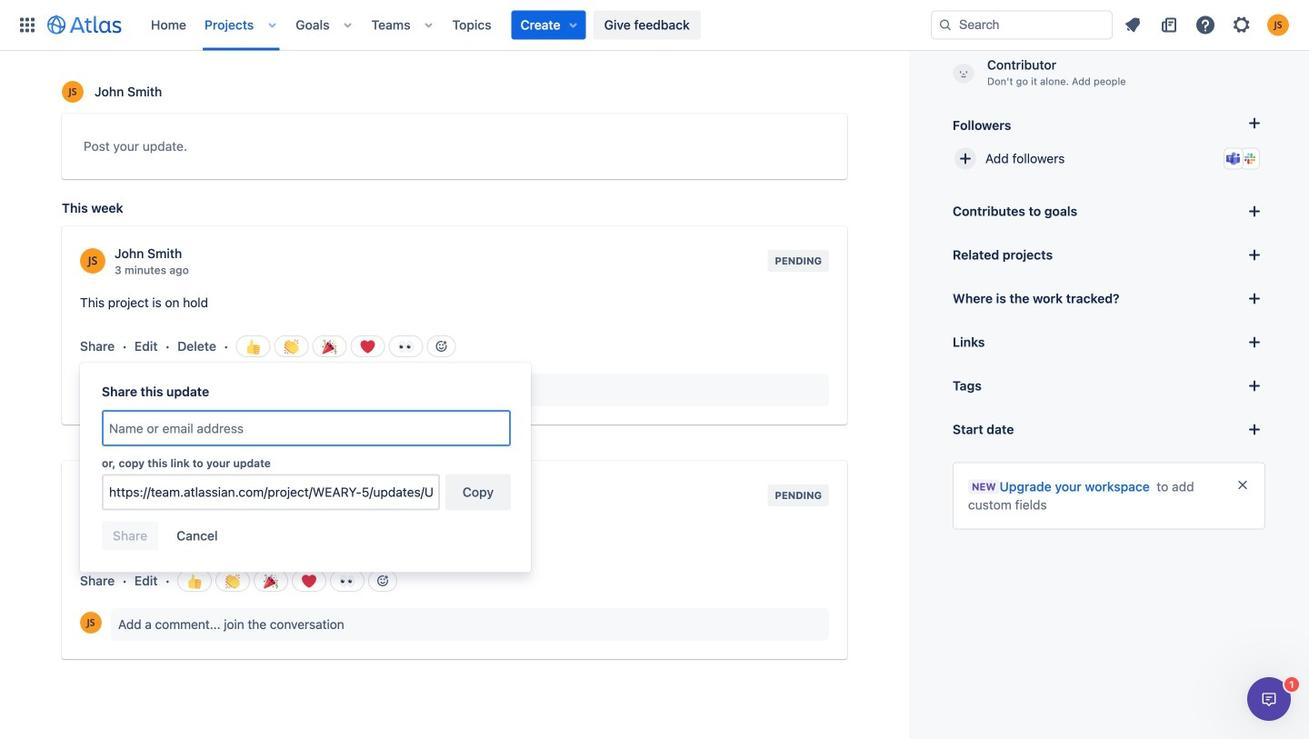 Task type: vqa. For each thing, say whether or not it's contained in the screenshot.
Jira icon
no



Task type: describe. For each thing, give the bounding box(es) containing it.
msteams logo showing  channels are connected to this project image
[[1226, 151, 1241, 166]]

:heart: image
[[361, 339, 375, 354]]

slack logo showing nan channels are connected to this project image
[[1243, 151, 1257, 166]]

help image
[[1195, 14, 1216, 36]]

add link image
[[1244, 331, 1266, 353]]

add reaction image
[[376, 574, 390, 588]]

Name or email address field
[[104, 412, 509, 445]]

:tada: image
[[264, 574, 278, 589]]

add work tracking links image
[[1244, 288, 1266, 310]]

set start date image
[[1244, 419, 1266, 440]]

search image
[[938, 18, 953, 32]]

Main content area, start typing to enter text. text field
[[84, 136, 825, 164]]

account image
[[1267, 14, 1289, 36]]

add reaction image
[[434, 339, 449, 354]]

add tag image
[[1244, 375, 1266, 397]]



Task type: locate. For each thing, give the bounding box(es) containing it.
:thumbsup: image
[[246, 339, 261, 354], [246, 339, 261, 354], [187, 574, 202, 589]]

settings image
[[1231, 14, 1253, 36]]

top element
[[11, 0, 931, 50]]

close banner image
[[1236, 478, 1250, 492]]

add related project image
[[1244, 244, 1266, 266]]

notifications image
[[1122, 14, 1144, 36]]

:thumbsup: image
[[187, 574, 202, 589]]

Search field
[[931, 10, 1113, 40]]

add follower image
[[955, 148, 976, 170]]

None search field
[[931, 10, 1113, 40]]

:eyes: image
[[399, 339, 413, 354]]

:eyes: image
[[399, 339, 413, 354], [340, 574, 355, 589], [340, 574, 355, 589]]

:clap: image
[[284, 339, 299, 354], [284, 339, 299, 354]]

:tada: image
[[322, 339, 337, 354], [322, 339, 337, 354], [264, 574, 278, 589]]

add goals image
[[1244, 200, 1266, 222]]

add a follower image
[[1244, 112, 1266, 134]]

None field
[[104, 476, 438, 509]]

:heart: image
[[361, 339, 375, 354], [302, 574, 317, 589], [302, 574, 317, 589]]

dialog
[[1247, 677, 1291, 721]]

switch to... image
[[16, 14, 38, 36]]

banner
[[0, 0, 1309, 51]]

:clap: image
[[226, 574, 240, 589], [226, 574, 240, 589]]



